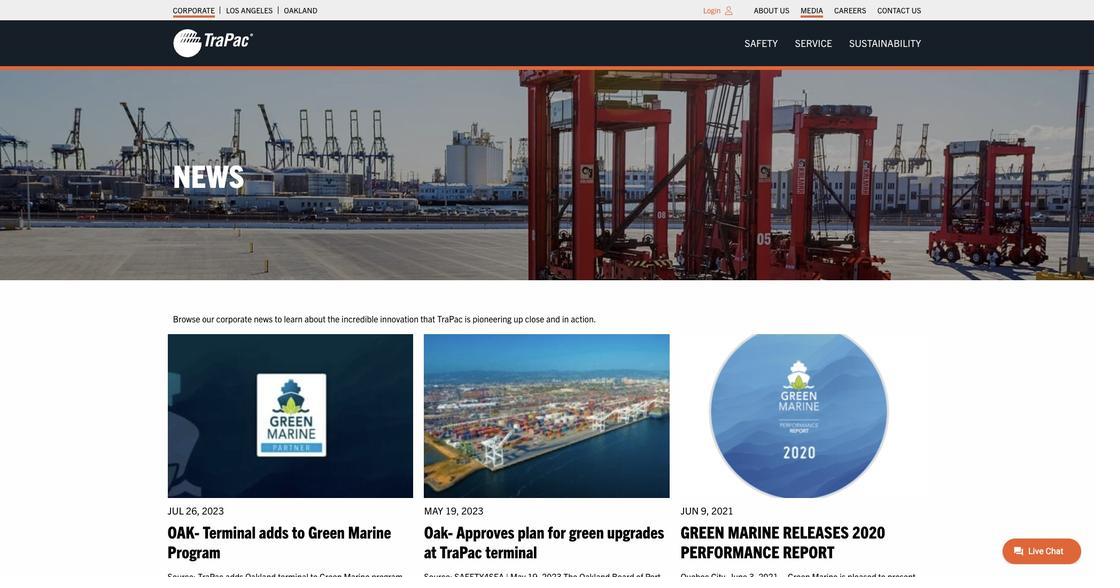 Task type: vqa. For each thing, say whether or not it's contained in the screenshot.
pioneering at the bottom of page
yes



Task type: describe. For each thing, give the bounding box(es) containing it.
in
[[562, 314, 569, 324]]

contact
[[878, 5, 910, 15]]

oak-
[[424, 522, 453, 543]]

about
[[754, 5, 778, 15]]

our
[[202, 314, 214, 324]]

and
[[546, 314, 560, 324]]

jul
[[168, 505, 184, 518]]

report
[[783, 542, 835, 562]]

los angeles
[[226, 5, 273, 15]]

green
[[681, 522, 725, 543]]

2020
[[852, 522, 885, 543]]

action.
[[571, 314, 596, 324]]

los angeles link
[[226, 3, 273, 18]]

login link
[[703, 5, 721, 15]]

26,
[[186, 505, 200, 518]]

service
[[795, 37, 832, 49]]

us for about us
[[780, 5, 790, 15]]

about us link
[[754, 3, 790, 18]]

los
[[226, 5, 239, 15]]

careers
[[834, 5, 866, 15]]

green
[[308, 522, 345, 543]]

at
[[424, 542, 437, 562]]

news
[[254, 314, 273, 324]]

releases
[[783, 522, 849, 543]]

green marine releases 2020 performance report article
[[681, 335, 927, 578]]

media
[[801, 5, 823, 15]]

performance
[[681, 542, 780, 562]]

jun 9, 2021
[[681, 505, 734, 518]]

up
[[514, 314, 523, 324]]

approves
[[456, 522, 514, 543]]

oak- terminal adds to green marine program article
[[168, 335, 413, 578]]

upgrades
[[607, 522, 664, 543]]

2023 for terminal
[[202, 505, 224, 518]]

marine
[[348, 522, 391, 543]]

terminal
[[485, 542, 537, 562]]

menu bar containing about us
[[748, 3, 927, 18]]

angeles
[[241, 5, 273, 15]]

safety link
[[736, 33, 787, 54]]

careers link
[[834, 3, 866, 18]]

may
[[424, 505, 443, 518]]

9,
[[701, 505, 709, 518]]

corporate
[[216, 314, 252, 324]]

0 vertical spatial trapac
[[437, 314, 463, 324]]

corporate
[[173, 5, 215, 15]]

learn
[[284, 314, 303, 324]]

for
[[548, 522, 566, 543]]

corporate link
[[173, 3, 215, 18]]

trapac inside oak- approves plan for green upgrades at trapac terminal
[[440, 542, 482, 562]]

browse our corporate news to learn about the incredible innovation that trapac is pioneering up close and in action.
[[173, 314, 596, 324]]

oak- approves plan for green upgrades at trapac terminal article
[[424, 335, 670, 578]]

about us
[[754, 5, 790, 15]]

program
[[168, 542, 220, 562]]

innovation
[[380, 314, 419, 324]]

oak- approves plan for green upgrades at trapac terminal
[[424, 522, 664, 562]]

the
[[328, 314, 340, 324]]

terminal
[[203, 522, 256, 543]]

green
[[569, 522, 604, 543]]



Task type: locate. For each thing, give the bounding box(es) containing it.
plan
[[518, 522, 544, 543]]

19,
[[446, 505, 459, 518]]

0 horizontal spatial us
[[780, 5, 790, 15]]

us for contact us
[[912, 5, 921, 15]]

green marine releases 2020 performance report
[[681, 522, 885, 562]]

2023 right 26,
[[202, 505, 224, 518]]

main content containing oak- terminal adds to green marine program
[[162, 313, 932, 578]]

1 vertical spatial to
[[292, 522, 305, 543]]

trapac
[[437, 314, 463, 324], [440, 542, 482, 562]]

2021
[[712, 505, 734, 518]]

is
[[465, 314, 471, 324]]

trapac left 'is'
[[437, 314, 463, 324]]

trapac right at
[[440, 542, 482, 562]]

1 horizontal spatial to
[[292, 522, 305, 543]]

1 2023 from the left
[[202, 505, 224, 518]]

corporate image
[[173, 28, 253, 58]]

1 horizontal spatial us
[[912, 5, 921, 15]]

to
[[275, 314, 282, 324], [292, 522, 305, 543]]

2023
[[202, 505, 224, 518], [461, 505, 484, 518]]

us right contact
[[912, 5, 921, 15]]

marine
[[728, 522, 780, 543]]

1 vertical spatial menu bar
[[736, 33, 930, 54]]

browse
[[173, 314, 200, 324]]

incredible
[[342, 314, 378, 324]]

about
[[305, 314, 326, 324]]

menu bar up service at the top of the page
[[748, 3, 927, 18]]

adds
[[259, 522, 289, 543]]

light image
[[725, 6, 733, 15]]

that
[[421, 314, 435, 324]]

us
[[780, 5, 790, 15], [912, 5, 921, 15]]

contact us link
[[878, 3, 921, 18]]

close
[[525, 314, 544, 324]]

0 horizontal spatial to
[[275, 314, 282, 324]]

main content
[[162, 313, 932, 578]]

2023 inside oak- terminal adds to green marine program article
[[202, 505, 224, 518]]

to left learn
[[275, 314, 282, 324]]

media link
[[801, 3, 823, 18]]

2 us from the left
[[912, 5, 921, 15]]

oak-
[[168, 522, 199, 543]]

news
[[173, 156, 244, 195]]

to right adds
[[292, 522, 305, 543]]

service link
[[787, 33, 841, 54]]

2023 for approves
[[461, 505, 484, 518]]

to inside oak- terminal adds to green marine program
[[292, 522, 305, 543]]

1 us from the left
[[780, 5, 790, 15]]

1 vertical spatial trapac
[[440, 542, 482, 562]]

0 vertical spatial menu bar
[[748, 3, 927, 18]]

0 horizontal spatial 2023
[[202, 505, 224, 518]]

jul 26, 2023
[[168, 505, 224, 518]]

menu bar containing safety
[[736, 33, 930, 54]]

oak- terminal adds to green marine program
[[168, 522, 391, 562]]

2023 inside oak- approves plan for green upgrades at trapac terminal article
[[461, 505, 484, 518]]

safety
[[745, 37, 778, 49]]

pioneering
[[473, 314, 512, 324]]

may 19, 2023
[[424, 505, 484, 518]]

oakland link
[[284, 3, 318, 18]]

0 vertical spatial to
[[275, 314, 282, 324]]

menu bar
[[748, 3, 927, 18], [736, 33, 930, 54]]

us right about
[[780, 5, 790, 15]]

login
[[703, 5, 721, 15]]

2023 right 19,
[[461, 505, 484, 518]]

contact us
[[878, 5, 921, 15]]

sustainability link
[[841, 33, 930, 54]]

2 2023 from the left
[[461, 505, 484, 518]]

jun
[[681, 505, 699, 518]]

menu bar down careers
[[736, 33, 930, 54]]

1 horizontal spatial 2023
[[461, 505, 484, 518]]

sustainability
[[849, 37, 921, 49]]

oakland
[[284, 5, 318, 15]]



